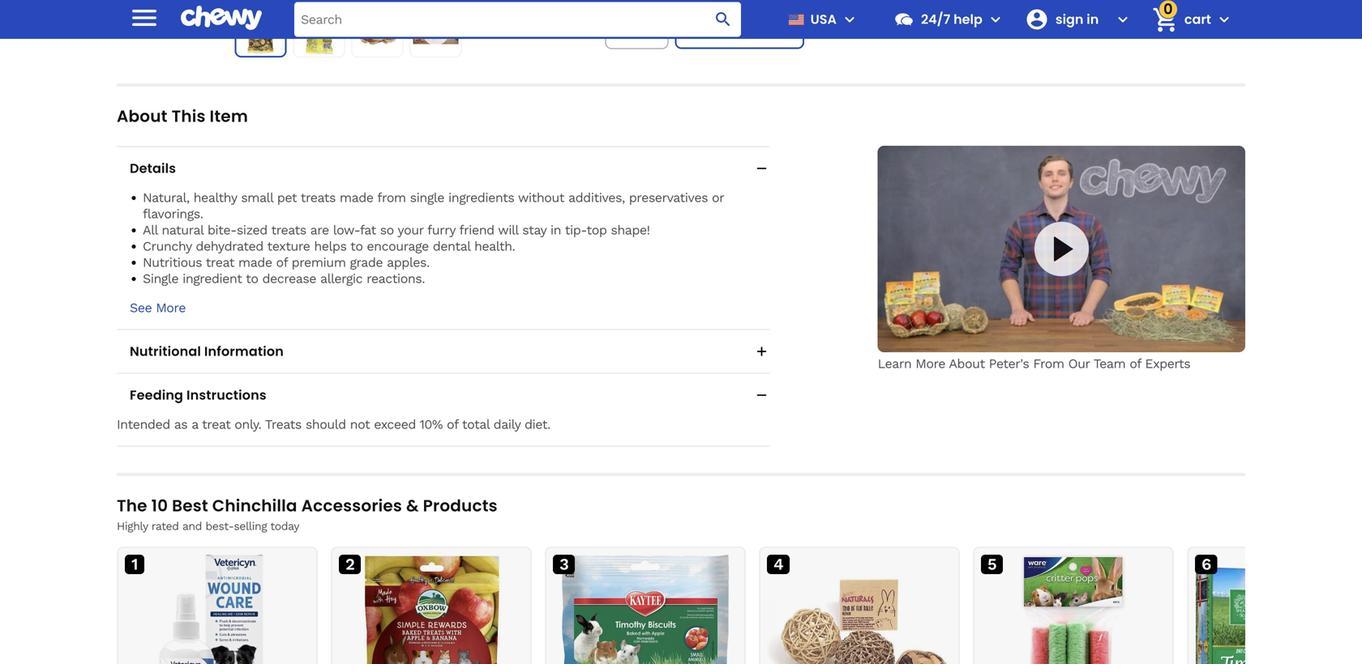 Task type: vqa. For each thing, say whether or not it's contained in the screenshot.
without
yes



Task type: locate. For each thing, give the bounding box(es) containing it.
this
[[172, 105, 206, 128]]

made up low-
[[340, 190, 373, 206]]

0 horizontal spatial to
[[246, 271, 258, 287]]

chinchilla
[[212, 495, 297, 518]]

a
[[192, 417, 198, 433]]

of right 10%
[[447, 417, 458, 433]]

1 horizontal spatial oz
[[694, 24, 706, 37]]

best-
[[205, 520, 234, 534]]

premium
[[292, 255, 346, 270]]

menu image left chewy home image
[[128, 1, 161, 34]]

0 horizontal spatial 4
[[774, 555, 783, 575]]

about left this
[[117, 105, 168, 128]]

1 horizontal spatial more
[[916, 356, 945, 372]]

usa button
[[782, 0, 859, 39]]

to left decrease
[[246, 271, 258, 287]]

without
[[518, 190, 564, 206]]

group
[[602, 9, 949, 52]]

oz left bag,
[[694, 24, 706, 37]]

should
[[306, 417, 346, 433]]

made down dehydrated
[[238, 255, 272, 270]]

1- left bag,
[[685, 24, 694, 37]]

of right team
[[1130, 356, 1141, 372]]

&
[[406, 495, 419, 518]]

flavorings.
[[143, 206, 203, 222]]

ingredient
[[182, 271, 242, 287]]

to
[[350, 239, 363, 254], [246, 271, 258, 287]]

1 horizontal spatial 1-
[[685, 24, 694, 37]]

experts
[[1145, 356, 1190, 372]]

1-oz bag, bundle of 4 button
[[675, 13, 804, 49]]

pet
[[277, 190, 297, 206]]

encourage
[[367, 239, 429, 254]]

only.
[[235, 417, 261, 433]]

0 horizontal spatial made
[[238, 255, 272, 270]]

0 horizontal spatial 1-
[[615, 24, 625, 37]]

team
[[1094, 356, 1126, 372]]

1-
[[615, 24, 625, 37], [685, 24, 694, 37]]

made
[[340, 190, 373, 206], [238, 255, 272, 270]]

furry
[[427, 223, 455, 238]]

naturals by rosewood trio of fun balls small pet toy, 3 count image
[[767, 555, 952, 665]]

item
[[210, 105, 248, 128]]

small
[[241, 190, 273, 206]]

information
[[204, 343, 284, 361]]

24/7 help
[[921, 10, 983, 28]]

oxbow simple rewards oven baked with apple & banana small animal treats, 3-oz bag image
[[339, 555, 524, 665]]

sized
[[237, 223, 267, 238]]

4 inside list
[[774, 555, 783, 575]]

more right see
[[156, 300, 186, 316]]

3
[[559, 555, 569, 575]]

additives,
[[568, 190, 625, 206]]

of
[[775, 24, 785, 37], [276, 255, 288, 270], [1130, 356, 1141, 372], [447, 417, 458, 433]]

help
[[954, 10, 983, 28]]

in
[[550, 223, 561, 238]]

0 vertical spatial more
[[156, 300, 186, 316]]

oz inside button
[[694, 24, 706, 37]]

1 horizontal spatial to
[[350, 239, 363, 254]]

list
[[235, 6, 462, 58], [117, 547, 1362, 665]]

rated
[[151, 520, 179, 534]]

of inside natural, healthy small pet treats made from single ingredients without additives, preservatives or flavorings. all natural bite-sized treats are low-fat so your furry friend will stay in tip-top shape! crunchy dehydrated texture helps to encourage dental health. nutritious treat made of premium grade apples. single ingredient to decrease allergic reactions.
[[276, 255, 288, 270]]

1 horizontal spatial about
[[949, 356, 985, 372]]

treats up texture
[[271, 223, 306, 238]]

1 horizontal spatial made
[[340, 190, 373, 206]]

1-oz bag button
[[605, 13, 669, 49]]

4
[[788, 24, 795, 37], [774, 555, 783, 575]]

chewy home image
[[181, 0, 262, 36]]

ware critter pops small animal fun chew treats, large image
[[981, 555, 1166, 665]]

details image
[[754, 161, 770, 177]]

1 1- from the left
[[615, 24, 625, 37]]

vetericyn plus antimicrobial wound care spray for dogs, cats, horses, birds & small pets, 3-oz bottle image
[[125, 555, 310, 665]]

0 vertical spatial about
[[117, 105, 168, 128]]

0 vertical spatial treat
[[206, 255, 234, 270]]

about this item
[[117, 105, 248, 128]]

1-oz bag, bundle of 4
[[685, 24, 795, 37]]

apples.
[[387, 255, 430, 270]]

all
[[143, 223, 158, 238]]

single
[[410, 190, 444, 206]]

dehydrated
[[196, 239, 263, 254]]

1 vertical spatial treat
[[202, 417, 231, 433]]

more right learn
[[916, 356, 945, 372]]

2 1- from the left
[[685, 24, 694, 37]]

0 horizontal spatial oz
[[625, 24, 637, 37]]

treat right a
[[202, 417, 231, 433]]

diet.
[[525, 417, 550, 433]]

24/7
[[921, 10, 951, 28]]

as
[[174, 417, 188, 433]]

low-
[[333, 223, 360, 238]]

1 vertical spatial list
[[117, 547, 1362, 665]]

natural, healthy small pet treats made from single ingredients without additives, preservatives or flavorings. all natural bite-sized treats are low-fat so your furry friend will stay in tip-top shape! crunchy dehydrated texture helps to encourage dental health. nutritious treat made of premium grade apples. single ingredient to decrease allergic reactions.
[[143, 190, 724, 287]]

small pet select second cut timothy hay small animal food, 12-lb box image
[[1195, 555, 1362, 665]]

1- for 1-oz bag, bundle of 4
[[685, 24, 694, 37]]

help menu image
[[986, 10, 1005, 29]]

1 vertical spatial made
[[238, 255, 272, 270]]

1- inside button
[[685, 24, 694, 37]]

accessories
[[301, 495, 402, 518]]

instructions
[[187, 386, 267, 405]]

24/7 help link
[[887, 0, 983, 39]]

in
[[1087, 10, 1099, 28]]

5
[[988, 555, 997, 575]]

1-oz bag
[[615, 24, 659, 37]]

0 vertical spatial made
[[340, 190, 373, 206]]

of inside 1-oz bag, bundle of 4 button
[[775, 24, 785, 37]]

1 horizontal spatial menu image
[[840, 10, 859, 29]]

1- left bag
[[615, 24, 625, 37]]

items image
[[1151, 5, 1179, 34]]

oz left bag
[[625, 24, 637, 37]]

treat
[[206, 255, 234, 270], [202, 417, 231, 433]]

daily
[[494, 417, 521, 433]]

cart menu image
[[1215, 10, 1234, 29]]

of down texture
[[276, 255, 288, 270]]

oz
[[625, 24, 637, 37], [694, 24, 706, 37]]

Product search field
[[294, 2, 741, 37]]

top
[[587, 223, 607, 238]]

products
[[423, 495, 498, 518]]

to up 'grade'
[[350, 239, 363, 254]]

1 horizontal spatial 4
[[788, 24, 795, 37]]

treat up the ingredient
[[206, 255, 234, 270]]

menu image inside usa dropdown button
[[840, 10, 859, 29]]

shape!
[[611, 223, 650, 238]]

1 vertical spatial more
[[916, 356, 945, 372]]

total
[[462, 417, 490, 433]]

1 vertical spatial 4
[[774, 555, 783, 575]]

menu image
[[128, 1, 161, 34], [840, 10, 859, 29]]

health.
[[474, 239, 515, 254]]

0 vertical spatial 4
[[788, 24, 795, 37]]

friend
[[459, 223, 494, 238]]

helps
[[314, 239, 347, 254]]

treat inside natural, healthy small pet treats made from single ingredients without additives, preservatives or flavorings. all natural bite-sized treats are low-fat so your furry friend will stay in tip-top shape! crunchy dehydrated texture helps to encourage dental health. nutritious treat made of premium grade apples. single ingredient to decrease allergic reactions.
[[206, 255, 234, 270]]

treats right pet
[[301, 190, 336, 206]]

nutritional information
[[130, 343, 284, 361]]

and
[[182, 520, 202, 534]]

oz inside button
[[625, 24, 637, 37]]

0 horizontal spatial more
[[156, 300, 186, 316]]

sign in link
[[1018, 0, 1110, 39]]

1 oz from the left
[[625, 24, 637, 37]]

more for see
[[156, 300, 186, 316]]

about left peter's
[[949, 356, 985, 372]]

menu image right usa
[[840, 10, 859, 29]]

1- inside button
[[615, 24, 625, 37]]

feeding instructions
[[130, 386, 267, 405]]

2 oz from the left
[[694, 24, 706, 37]]

of right bundle
[[775, 24, 785, 37]]



Task type: describe. For each thing, give the bounding box(es) containing it.
0 vertical spatial list
[[235, 6, 462, 58]]

allergic
[[320, 271, 363, 287]]

single
[[143, 271, 178, 287]]

usa
[[811, 10, 837, 28]]

selling
[[234, 520, 267, 534]]

10%
[[420, 417, 443, 433]]

from
[[377, 190, 406, 206]]

will
[[498, 223, 518, 238]]

the
[[117, 495, 147, 518]]

grade
[[350, 255, 383, 270]]

are
[[310, 223, 329, 238]]

sign
[[1056, 10, 1084, 28]]

treats
[[265, 417, 302, 433]]

see
[[130, 300, 152, 316]]

group containing 1-oz bag
[[602, 9, 949, 52]]

feeding
[[130, 386, 183, 405]]

1 vertical spatial about
[[949, 356, 985, 372]]

nutritional
[[130, 343, 201, 361]]

learn
[[878, 356, 912, 372]]

cart
[[1185, 10, 1211, 28]]

1 vertical spatial treats
[[271, 223, 306, 238]]

learn more about peter's from our team of experts
[[878, 356, 1190, 372]]

or
[[712, 190, 724, 206]]

1
[[131, 555, 138, 575]]

0 vertical spatial treats
[[301, 190, 336, 206]]

kaytee baked apple timothy biscuit small animal treats, 4-oz bag image
[[553, 555, 738, 665]]

your
[[398, 223, 424, 238]]

preservatives
[[629, 190, 708, 206]]

fat
[[360, 223, 376, 238]]

4 inside 1-oz bag, bundle of 4 button
[[788, 24, 795, 37]]

not
[[350, 417, 370, 433]]

nutritious
[[143, 255, 202, 270]]

highly
[[117, 520, 148, 534]]

account menu image
[[1113, 10, 1133, 29]]

natural,
[[143, 190, 189, 206]]

6
[[1202, 555, 1211, 575]]

bundle
[[735, 24, 771, 37]]

exceed
[[374, 417, 416, 433]]

dental
[[433, 239, 470, 254]]

stay
[[522, 223, 546, 238]]

intended as a treat only. treats should not exceed 10% of total daily diet.
[[117, 417, 550, 433]]

peter's apple slices small animal nature treats, 1-oz bag, bundle of 4 slide 1 of 4 image
[[239, 10, 282, 54]]

bag,
[[710, 24, 731, 37]]

see more
[[130, 300, 186, 316]]

crunchy
[[143, 239, 192, 254]]

peter's apple slices small animal nature treats, 1-oz bag, bundle of 4 slide 4 of 4 image
[[413, 19, 458, 44]]

0 horizontal spatial about
[[117, 105, 168, 128]]

2
[[345, 555, 355, 575]]

oz for bag
[[625, 24, 637, 37]]

texture
[[267, 239, 310, 254]]

1 vertical spatial to
[[246, 271, 258, 287]]

cart link
[[1146, 0, 1211, 39]]

natural
[[162, 223, 203, 238]]

sign in
[[1056, 10, 1099, 28]]

0 horizontal spatial menu image
[[128, 1, 161, 34]]

healthy
[[193, 190, 237, 206]]

list containing 1
[[117, 547, 1362, 665]]

oz for bag,
[[694, 24, 706, 37]]

bite-
[[207, 223, 237, 238]]

reactions.
[[367, 271, 425, 287]]

more for learn
[[916, 356, 945, 372]]

1- for 1-oz bag
[[615, 24, 625, 37]]

peter's apple slices small animal nature treats, 1-oz bag, bundle of 4 slide 2 of 4 image
[[296, 9, 342, 54]]

from
[[1033, 356, 1064, 372]]

so
[[380, 223, 394, 238]]

chewy support image
[[894, 9, 915, 30]]

10
[[151, 495, 168, 518]]

submit search image
[[713, 10, 733, 29]]

ingredients
[[448, 190, 514, 206]]

Search text field
[[294, 2, 741, 37]]

our
[[1068, 356, 1090, 372]]

decrease
[[262, 271, 316, 287]]

nutritional information image
[[754, 344, 770, 360]]

tip-
[[565, 223, 587, 238]]

peter's apple slices small animal nature treats, 1-oz bag, bundle of 4 slide 3 of 4 image
[[355, 9, 400, 54]]

the 10 best chinchilla accessories & products highly rated and best-selling today
[[117, 495, 498, 534]]

today
[[270, 520, 299, 534]]

details
[[130, 159, 176, 178]]

feeding instructions image
[[754, 388, 770, 404]]

intended
[[117, 417, 170, 433]]

0 vertical spatial to
[[350, 239, 363, 254]]



